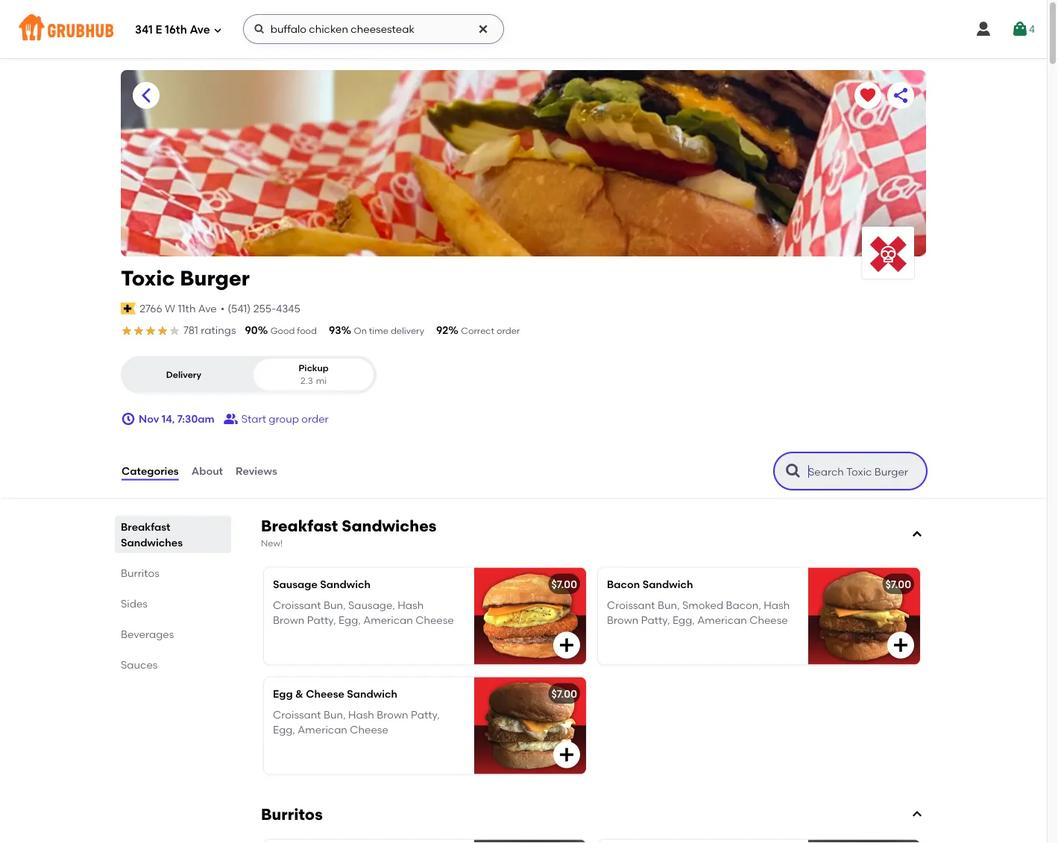 Task type: describe. For each thing, give the bounding box(es) containing it.
sausage sandwich image
[[474, 568, 586, 665]]

&
[[295, 688, 303, 700]]

about button
[[191, 445, 224, 498]]

cheese inside croissant bun, smoked bacon, hash brown patty, egg, american cheese
[[750, 614, 788, 627]]

•
[[221, 302, 225, 315]]

bacon sandwich image
[[809, 568, 921, 665]]

american inside croissant bun, smoked bacon, hash brown patty, egg, american cheese
[[698, 614, 747, 627]]

breakfast sandwiches tab
[[121, 519, 225, 551]]

reviews button
[[235, 445, 278, 498]]

cheese inside croissant bun, hash brown patty, egg, american cheese
[[350, 724, 389, 737]]

about
[[191, 465, 223, 478]]

reviews
[[236, 465, 277, 478]]

92
[[436, 324, 449, 337]]

option group containing pickup
[[121, 356, 377, 394]]

mi
[[316, 376, 327, 387]]

sides tab
[[121, 596, 225, 612]]

pickup 2.3 mi
[[299, 363, 329, 387]]

delivery
[[391, 326, 424, 336]]

bacon cheddar burrito image
[[474, 840, 586, 844]]

share icon image
[[892, 87, 910, 104]]

2766 w 11th ave
[[140, 302, 217, 315]]

11th
[[178, 302, 196, 315]]

Search for food, convenience, alcohol... search field
[[243, 14, 504, 44]]

burritos inside button
[[261, 805, 323, 824]]

saved restaurant image
[[859, 87, 877, 104]]

american inside croissant bun, sausage, hash brown patty, egg, american cheese
[[363, 614, 413, 627]]

beverages tab
[[121, 627, 225, 642]]

subscription pass image
[[121, 303, 136, 315]]

svg image inside 4 button
[[1011, 20, 1029, 38]]

people icon image
[[224, 412, 238, 427]]

bacon,
[[726, 599, 762, 612]]

bun, inside croissant bun, sausage, hash brown patty, egg, american cheese
[[324, 599, 346, 612]]

sauces
[[121, 659, 158, 671]]

egg, inside croissant bun, sausage, hash brown patty, egg, american cheese
[[339, 614, 361, 627]]

toxic burger logo image
[[862, 227, 915, 279]]

sandwiches for breakfast sandwiches new!
[[342, 517, 437, 536]]

burritos button
[[258, 804, 926, 825]]

$7.00 for breakfast sandwiches
[[552, 688, 577, 700]]

sandwich up croissant bun, hash brown patty, egg, american cheese
[[347, 688, 398, 700]]

$7.00 for sausage sandwich
[[886, 578, 912, 591]]

nov
[[139, 413, 159, 426]]

categories
[[122, 465, 179, 478]]

croissant for breakfast sandwiches
[[273, 709, 321, 722]]

burger
[[180, 266, 250, 291]]

781
[[184, 324, 198, 337]]

correct order
[[461, 326, 520, 336]]

egg & cheese sandwich
[[273, 688, 398, 700]]

sausage
[[273, 578, 318, 591]]

burritos inside tab
[[121, 567, 159, 580]]

croissant bun, smoked bacon, hash brown patty, egg, american cheese
[[607, 599, 790, 627]]

on
[[354, 326, 367, 336]]

caret left icon image
[[137, 87, 155, 104]]

4 button
[[1011, 16, 1035, 43]]

egg, inside croissant bun, hash brown patty, egg, american cheese
[[273, 724, 295, 737]]

2.3
[[301, 376, 313, 387]]

brown inside croissant bun, hash brown patty, egg, american cheese
[[377, 709, 409, 722]]

(541)
[[228, 302, 251, 315]]

american inside croissant bun, hash brown patty, egg, american cheese
[[298, 724, 348, 737]]

croissant bun, hash brown patty, egg, american cheese
[[273, 709, 440, 737]]

good
[[271, 326, 295, 336]]

bun, for sausage sandwich
[[658, 599, 680, 612]]

e
[[156, 23, 162, 37]]

hash inside croissant bun, smoked bacon, hash brown patty, egg, american cheese
[[764, 599, 790, 612]]

patty, inside croissant bun, hash brown patty, egg, american cheese
[[411, 709, 440, 722]]

beverages
[[121, 628, 174, 641]]

brown inside croissant bun, smoked bacon, hash brown patty, egg, american cheese
[[607, 614, 639, 627]]

categories button
[[121, 445, 180, 498]]

4
[[1029, 23, 1035, 35]]

hash inside croissant bun, sausage, hash brown patty, egg, american cheese
[[398, 599, 424, 612]]

smoked
[[683, 599, 724, 612]]

main navigation navigation
[[0, 0, 1047, 58]]

pickup
[[299, 363, 329, 374]]

pulled pork burrito image
[[809, 840, 921, 844]]

group
[[269, 413, 299, 426]]

saved restaurant button
[[855, 82, 882, 109]]

(541) 255-4345 button
[[228, 301, 300, 316]]

food
[[297, 326, 317, 336]]

order inside button
[[302, 413, 329, 426]]

sausage sandwich
[[273, 578, 371, 591]]

egg, inside croissant bun, smoked bacon, hash brown patty, egg, american cheese
[[673, 614, 695, 627]]

sides
[[121, 598, 148, 610]]

sandwiches for breakfast sandwiches
[[121, 536, 183, 549]]

ratings
[[201, 324, 236, 337]]



Task type: locate. For each thing, give the bounding box(es) containing it.
2 horizontal spatial patty,
[[641, 614, 670, 627]]

patty, inside croissant bun, smoked bacon, hash brown patty, egg, american cheese
[[641, 614, 670, 627]]

search icon image
[[785, 463, 803, 480]]

sandwich up smoked
[[643, 578, 693, 591]]

255-
[[253, 302, 276, 315]]

bun, down sausage sandwich
[[324, 599, 346, 612]]

hash right 'sausage,' on the bottom left of the page
[[398, 599, 424, 612]]

on time delivery
[[354, 326, 424, 336]]

croissant down bacon
[[607, 599, 655, 612]]

patty, inside croissant bun, sausage, hash brown patty, egg, american cheese
[[307, 614, 336, 627]]

1 horizontal spatial american
[[363, 614, 413, 627]]

bacon sandwich
[[607, 578, 693, 591]]

93
[[329, 324, 341, 337]]

0 horizontal spatial sandwiches
[[121, 536, 183, 549]]

breakfast sandwiches
[[121, 521, 183, 549]]

croissant down sausage at the bottom left of page
[[273, 599, 321, 612]]

croissant
[[273, 599, 321, 612], [607, 599, 655, 612], [273, 709, 321, 722]]

1 horizontal spatial sandwiches
[[342, 517, 437, 536]]

start group order button
[[224, 406, 329, 433]]

good food
[[271, 326, 317, 336]]

croissant inside croissant bun, sausage, hash brown patty, egg, american cheese
[[273, 599, 321, 612]]

2766 w 11th ave button
[[139, 300, 218, 317]]

• (541) 255-4345
[[221, 302, 300, 315]]

sausage,
[[348, 599, 395, 612]]

sandwiches inside tab
[[121, 536, 183, 549]]

order
[[497, 326, 520, 336], [302, 413, 329, 426]]

brown down bacon
[[607, 614, 639, 627]]

1 horizontal spatial brown
[[377, 709, 409, 722]]

breakfast for breakfast sandwiches
[[121, 521, 170, 533]]

brown down egg & cheese sandwich
[[377, 709, 409, 722]]

time
[[369, 326, 389, 336]]

ave
[[190, 23, 210, 37], [198, 302, 217, 315]]

burritos tab
[[121, 565, 225, 581]]

sandwich
[[320, 578, 371, 591], [643, 578, 693, 591], [347, 688, 398, 700]]

nov 14, 7:30am button
[[121, 406, 215, 433]]

start group order
[[241, 413, 329, 426]]

1 vertical spatial sandwiches
[[121, 536, 183, 549]]

0 horizontal spatial burritos
[[121, 567, 159, 580]]

croissant inside croissant bun, hash brown patty, egg, american cheese
[[273, 709, 321, 722]]

sandwiches inside breakfast sandwiches new!
[[342, 517, 437, 536]]

croissant bun, sausage, hash brown patty, egg, american cheese
[[273, 599, 454, 627]]

egg, down smoked
[[673, 614, 695, 627]]

start
[[241, 413, 266, 426]]

option group
[[121, 356, 377, 394]]

breakfast
[[261, 517, 338, 536], [121, 521, 170, 533]]

cheese
[[416, 614, 454, 627], [750, 614, 788, 627], [306, 688, 345, 700], [350, 724, 389, 737]]

0 vertical spatial burritos
[[121, 567, 159, 580]]

order right group
[[302, 413, 329, 426]]

croissant down &
[[273, 709, 321, 722]]

svg image
[[975, 20, 993, 38], [1011, 20, 1029, 38], [213, 26, 222, 35], [892, 637, 910, 655]]

american down egg & cheese sandwich
[[298, 724, 348, 737]]

bun, down egg & cheese sandwich
[[324, 709, 346, 722]]

hash right bacon,
[[764, 599, 790, 612]]

hash inside croissant bun, hash brown patty, egg, american cheese
[[348, 709, 374, 722]]

breakfast inside the breakfast sandwiches
[[121, 521, 170, 533]]

breakfast inside breakfast sandwiches new!
[[261, 517, 338, 536]]

$7.00
[[552, 578, 577, 591], [886, 578, 912, 591], [552, 688, 577, 700]]

2 horizontal spatial hash
[[764, 599, 790, 612]]

1 horizontal spatial egg,
[[339, 614, 361, 627]]

new!
[[261, 538, 283, 549]]

0 horizontal spatial hash
[[348, 709, 374, 722]]

croissant for sausage sandwich
[[607, 599, 655, 612]]

correct
[[461, 326, 495, 336]]

ave inside button
[[198, 302, 217, 315]]

croissant inside croissant bun, smoked bacon, hash brown patty, egg, american cheese
[[607, 599, 655, 612]]

4345
[[276, 302, 300, 315]]

sandwich up 'sausage,' on the bottom left of the page
[[320, 578, 371, 591]]

cheese inside croissant bun, sausage, hash brown patty, egg, american cheese
[[416, 614, 454, 627]]

2766
[[140, 302, 162, 315]]

egg, down egg
[[273, 724, 295, 737]]

toxic burger
[[121, 266, 250, 291]]

1 horizontal spatial hash
[[398, 599, 424, 612]]

egg,
[[339, 614, 361, 627], [673, 614, 695, 627], [273, 724, 295, 737]]

bacon
[[607, 578, 640, 591]]

1 horizontal spatial patty,
[[411, 709, 440, 722]]

egg, down 'sausage,' on the bottom left of the page
[[339, 614, 361, 627]]

egg & cheese sandwich image
[[474, 678, 586, 775]]

1 horizontal spatial order
[[497, 326, 520, 336]]

bun, inside croissant bun, hash brown patty, egg, american cheese
[[324, 709, 346, 722]]

toxic
[[121, 266, 175, 291]]

brown down sausage at the bottom left of page
[[273, 614, 305, 627]]

svg image inside burritos button
[[912, 809, 923, 821]]

ave for 2766 w 11th ave
[[198, 302, 217, 315]]

1 horizontal spatial breakfast
[[261, 517, 338, 536]]

american
[[363, 614, 413, 627], [698, 614, 747, 627], [298, 724, 348, 737]]

american down 'sausage,' on the bottom left of the page
[[363, 614, 413, 627]]

bun,
[[324, 599, 346, 612], [658, 599, 680, 612], [324, 709, 346, 722]]

sandwich for smoked
[[643, 578, 693, 591]]

bun, inside croissant bun, smoked bacon, hash brown patty, egg, american cheese
[[658, 599, 680, 612]]

brown
[[273, 614, 305, 627], [607, 614, 639, 627], [377, 709, 409, 722]]

hash
[[398, 599, 424, 612], [764, 599, 790, 612], [348, 709, 374, 722]]

breakfast sandwiches new!
[[261, 517, 437, 549]]

delivery
[[166, 369, 201, 380]]

0 horizontal spatial american
[[298, 724, 348, 737]]

bun, down bacon sandwich
[[658, 599, 680, 612]]

patty,
[[307, 614, 336, 627], [641, 614, 670, 627], [411, 709, 440, 722]]

2 horizontal spatial american
[[698, 614, 747, 627]]

bun, for breakfast sandwiches
[[324, 709, 346, 722]]

breakfast for breakfast sandwiches new!
[[261, 517, 338, 536]]

1 vertical spatial ave
[[198, 302, 217, 315]]

sandwiches
[[342, 517, 437, 536], [121, 536, 183, 549]]

ave right 16th
[[190, 23, 210, 37]]

14,
[[162, 413, 175, 426]]

egg
[[273, 688, 293, 700]]

7:30am
[[177, 413, 215, 426]]

burritos
[[121, 567, 159, 580], [261, 805, 323, 824]]

2 horizontal spatial brown
[[607, 614, 639, 627]]

1 vertical spatial burritos
[[261, 805, 323, 824]]

2 horizontal spatial egg,
[[673, 614, 695, 627]]

breakfast up new! at the left
[[261, 517, 338, 536]]

0 horizontal spatial order
[[302, 413, 329, 426]]

Search Toxic Burger search field
[[807, 465, 921, 479]]

order right correct
[[497, 326, 520, 336]]

ave for 341 e 16th ave
[[190, 23, 210, 37]]

0 horizontal spatial brown
[[273, 614, 305, 627]]

1 vertical spatial order
[[302, 413, 329, 426]]

16th
[[165, 23, 187, 37]]

0 vertical spatial sandwiches
[[342, 517, 437, 536]]

1 horizontal spatial burritos
[[261, 805, 323, 824]]

ave left •
[[198, 302, 217, 315]]

781 ratings
[[184, 324, 236, 337]]

0 horizontal spatial patty,
[[307, 614, 336, 627]]

w
[[165, 302, 175, 315]]

svg image inside nov 14, 7:30am button
[[121, 412, 136, 427]]

breakfast up burritos tab
[[121, 521, 170, 533]]

90
[[245, 324, 258, 337]]

0 vertical spatial order
[[497, 326, 520, 336]]

0 vertical spatial ave
[[190, 23, 210, 37]]

nov 14, 7:30am
[[139, 413, 215, 426]]

sauces tab
[[121, 657, 225, 673]]

0 horizontal spatial breakfast
[[121, 521, 170, 533]]

341 e 16th ave
[[135, 23, 210, 37]]

american down smoked
[[698, 614, 747, 627]]

341
[[135, 23, 153, 37]]

ave inside main navigation navigation
[[190, 23, 210, 37]]

brown inside croissant bun, sausage, hash brown patty, egg, american cheese
[[273, 614, 305, 627]]

sandwich for sausage,
[[320, 578, 371, 591]]

hash down egg & cheese sandwich
[[348, 709, 374, 722]]

svg image
[[253, 23, 265, 35], [477, 23, 489, 35], [121, 412, 136, 427], [912, 529, 923, 541], [558, 637, 576, 655], [558, 746, 576, 764], [912, 809, 923, 821]]

0 horizontal spatial egg,
[[273, 724, 295, 737]]



Task type: vqa. For each thing, say whether or not it's contained in the screenshot.
the middle SAVE THIS RESTAURANT BUTTON
no



